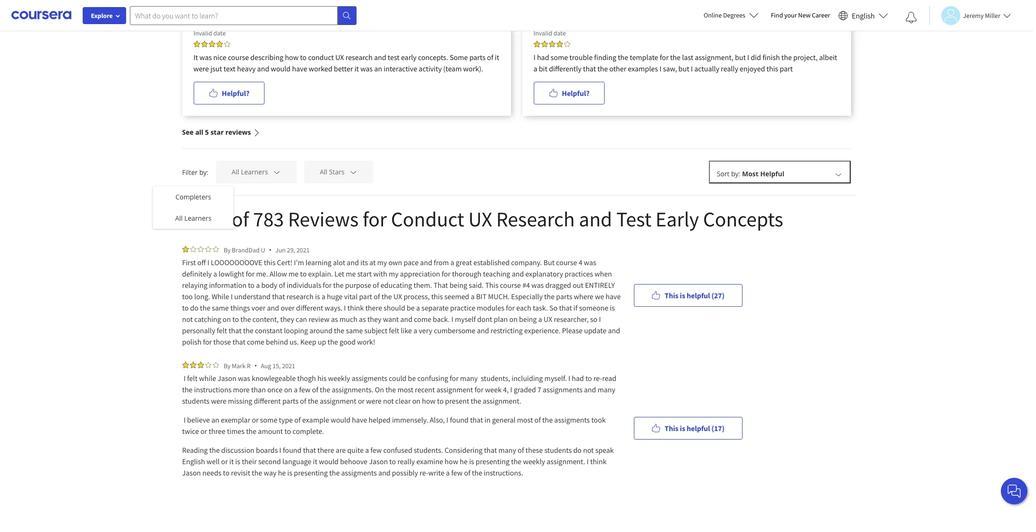 Task type: locate. For each thing, give the bounding box(es) containing it.
there left should
[[366, 303, 382, 312]]

1 horizontal spatial helpful? button
[[534, 82, 605, 104]]

0 horizontal spatial not
[[182, 314, 193, 324]]

lowlight
[[219, 269, 244, 278]]

online
[[704, 11, 722, 19]]

not down on
[[383, 396, 394, 406]]

1 vertical spatial •
[[255, 361, 257, 370]]

by inside "by mark r • aug 15, 2021"
[[224, 361, 231, 370]]

0 horizontal spatial research
[[287, 292, 314, 301]]

2 by from the top
[[224, 361, 231, 370]]

0 vertical spatial assignment
[[437, 385, 473, 394]]

1 vertical spatial have
[[606, 292, 621, 301]]

1 vertical spatial all learners
[[175, 214, 212, 223]]

1 horizontal spatial same
[[346, 326, 363, 335]]

an left interactive
[[374, 64, 382, 73]]

1 vertical spatial presenting
[[294, 468, 328, 477]]

the down finding on the right top
[[598, 64, 608, 73]]

some up differently
[[551, 52, 568, 62]]

many down "read"
[[598, 385, 616, 394]]

1 vertical spatial being
[[519, 314, 537, 324]]

on down things
[[223, 314, 231, 324]]

should
[[384, 303, 405, 312]]

learners inside menu item
[[184, 214, 212, 223]]

or right well
[[221, 457, 228, 466]]

my down own
[[389, 269, 399, 278]]

research down the individuals
[[287, 292, 314, 301]]

0 horizontal spatial chevron down image
[[349, 168, 358, 176]]

part inside first off i loooooooove this cert! i'm learning alot and its at my own pace and from a great established company. but course 4 was definitely a lowlight for me. allow me to explain. let me start with my appreciation for thorough teaching and explanatory practices when relaying information to a body of individuals for the purpose of educating them. that being said. this course #4 was dragged out entirely too long. while i understand that research is a huge vital part of the ux process, this seemed a bit much. especially the parts where we have to do the same things voer and over different ways. i think there should be a separate practice modules for each task. so that if someone is not catching on to the content, they can review as much as they want and come back. i myself dont plan on being a ux researcher, so i personally felt that the constant looping around the same subject felt like a very cumbersome and restricting experience. please update and polish for those that come behind us. keep up the good work!
[[359, 292, 372, 301]]

1 horizontal spatial come
[[414, 314, 432, 324]]

felt down "want"
[[389, 326, 400, 335]]

an
[[374, 64, 382, 73], [212, 415, 219, 424]]

2021 inside "by mark r • aug 15, 2021"
[[282, 361, 295, 370]]

not
[[182, 314, 193, 324], [383, 396, 394, 406], [583, 445, 594, 455]]

all right by:
[[232, 168, 239, 176]]

concepts
[[704, 206, 784, 232]]

many inside reading the discussion boards i found that there are quite a few confused students. considering that many of these students do not speak english well or it is their second language it would behoove jason to really examine how he is presenting the weekly assignment. i think jason needs to revisit the way he is presenting the assigments and possibly re-write a few of the instructions.
[[499, 445, 517, 455]]

0 vertical spatial helpful
[[687, 290, 711, 300]]

body
[[261, 280, 278, 290]]

how inside i felt while jason was knowlegeable thogh his weekly assigments could be confusing for many  students, incluiding myself. i had to re-read the instructions more than once on a few of the assignments. on the most recent assignment for week 4, i graded 7 assignments and many students were missing different parts of the assignment or were not clear on how to present the assignment.
[[422, 396, 436, 406]]

for inside i had some trouble finding the template for the last assignment, but i did finish the project, albeit a bit differently that the other examples i saw, but i actually really enjoyed this part
[[660, 52, 669, 62]]

as down ways.
[[331, 314, 338, 324]]

established
[[474, 258, 510, 267]]

2 vertical spatial have
[[352, 415, 367, 424]]

seemed
[[445, 292, 470, 301]]

and inside reading the discussion boards i found that there are quite a few confused students. considering that many of these students do not speak english well or it is their second language it would behoove jason to really examine how he is presenting the weekly assignment. i think jason needs to revisit the way he is presenting the assigments and possibly re-write a few of the instructions.
[[379, 468, 391, 477]]

and down describing in the top of the page
[[257, 64, 269, 73]]

1 vertical spatial many
[[598, 385, 616, 394]]

is left "huge" on the left of page
[[315, 292, 320, 301]]

1 helpful? button from the left
[[194, 82, 265, 104]]

2021 for this is helpful (17)
[[282, 361, 295, 370]]

be
[[407, 303, 415, 312], [408, 373, 416, 383]]

all inside menu item
[[175, 214, 183, 223]]

this is helpful (27)
[[665, 290, 725, 300]]

course inside it was nice course describing how to conduct ux research and test early concepts. some parts of it were jsut text heavy and would have worked better it was an interactive activity (team work).
[[228, 52, 249, 62]]

english down reading
[[182, 457, 205, 466]]

ux up better
[[336, 52, 344, 62]]

all left - at left
[[175, 214, 183, 223]]

found inside reading the discussion boards i found that there are quite a few confused students. considering that many of these students do not speak english well or it is their second language it would behoove jason to really examine how he is presenting the weekly assignment. i think jason needs to revisit the way he is presenting the assigments and possibly re-write a few of the instructions.
[[283, 445, 302, 455]]

2 horizontal spatial not
[[583, 445, 594, 455]]

0 vertical spatial different
[[296, 303, 323, 312]]

2 horizontal spatial parts
[[557, 292, 573, 301]]

2 vertical spatial would
[[319, 457, 339, 466]]

really down assignment,
[[721, 64, 739, 73]]

be inside i felt while jason was knowlegeable thogh his weekly assigments could be confusing for many  students, incluiding myself. i had to re-read the instructions more than once on a few of the assignments. on the most recent assignment for week 4, i graded 7 assignments and many students were missing different parts of the assignment or were not clear on how to present the assignment.
[[408, 373, 416, 383]]

1 vertical spatial really
[[398, 457, 415, 466]]

english right career
[[852, 11, 875, 20]]

helpful?
[[222, 88, 250, 98], [562, 88, 590, 98]]

of
[[487, 52, 494, 62], [232, 206, 249, 232], [279, 280, 285, 290], [373, 280, 379, 290], [374, 292, 380, 301], [312, 385, 319, 394], [300, 396, 307, 406], [295, 415, 301, 424], [535, 415, 541, 424], [518, 445, 524, 455], [464, 468, 471, 477]]

all inside "button"
[[320, 168, 328, 176]]

course left #4
[[500, 280, 521, 290]]

different inside i felt while jason was knowlegeable thogh his weekly assigments could be confusing for many  students, incluiding myself. i had to re-read the instructions more than once on a few of the assignments. on the most recent assignment for week 4, i graded 7 assignments and many students were missing different parts of the assignment or were not clear on how to present the assignment.
[[254, 396, 281, 406]]

1 vertical spatial be
[[408, 373, 416, 383]]

assignment,
[[695, 52, 734, 62]]

helpful
[[687, 290, 711, 300], [687, 423, 711, 433]]

• right u
[[269, 245, 272, 254]]

by inside by branddad u • jun 29, 2021
[[224, 246, 231, 254]]

0 vertical spatial assignment.
[[483, 396, 522, 406]]

that
[[434, 280, 448, 290]]

heavy
[[237, 64, 256, 73]]

actually
[[695, 64, 720, 73]]

1 vertical spatial but
[[679, 64, 690, 73]]

all learners left chevron down icon
[[232, 168, 268, 176]]

1 horizontal spatial felt
[[217, 326, 227, 335]]

0 vertical spatial english
[[852, 11, 875, 20]]

1 vertical spatial course
[[556, 258, 577, 267]]

1 vertical spatial how
[[422, 396, 436, 406]]

2 me from the left
[[346, 269, 356, 278]]

0 vertical spatial there
[[366, 303, 382, 312]]

star image
[[224, 41, 230, 47], [564, 41, 571, 47], [190, 246, 196, 252]]

ux down "educating"
[[394, 292, 402, 301]]

each
[[517, 303, 532, 312]]

1 horizontal spatial an
[[374, 64, 382, 73]]

0 vertical spatial some
[[551, 52, 568, 62]]

0 vertical spatial he
[[460, 457, 468, 466]]

is inside "this is helpful (17)" "button"
[[680, 423, 686, 433]]

ux
[[336, 52, 344, 62], [469, 206, 492, 232], [394, 292, 402, 301], [544, 314, 553, 324]]

confusing
[[418, 373, 448, 383]]

helpful inside button
[[687, 290, 711, 300]]

1 by from the top
[[224, 246, 231, 254]]

think inside first off i loooooooove this cert! i'm learning alot and its at my own pace and from a great established company. but course 4 was definitely a lowlight for me. allow me to explain. let me start with my appreciation for thorough teaching and explanatory practices when relaying information to a body of individuals for the purpose of educating them. that being said. this course #4 was dragged out entirely too long. while i understand that research is a huge vital part of the ux process, this seemed a bit much. especially the parts where we have to do the same things voer and over different ways. i think there should be a separate practice modules for each task. so that if someone is not catching on to the content, they can review as much as they want and come back. i myself dont plan on being a ux researcher, so i personally felt that the constant looping around the same subject felt like a very cumbersome and restricting experience. please update and polish for those that come behind us. keep up the good work!
[[348, 303, 364, 312]]

have
[[292, 64, 307, 73], [606, 292, 621, 301], [352, 415, 367, 424]]

0 vertical spatial research
[[346, 52, 373, 62]]

1 helpful from the top
[[687, 290, 711, 300]]

0 horizontal spatial date
[[214, 29, 226, 37]]

1 horizontal spatial he
[[460, 457, 468, 466]]

1 horizontal spatial parts
[[470, 52, 486, 62]]

found up language
[[283, 445, 302, 455]]

0 horizontal spatial how
[[285, 52, 299, 62]]

2 as from the left
[[359, 314, 366, 324]]

see all 5 star reviews
[[182, 128, 251, 137]]

to left conduct
[[300, 52, 307, 62]]

star image up first
[[190, 246, 196, 252]]

have inside first off i loooooooove this cert! i'm learning alot and its at my own pace and from a great established company. but course 4 was definitely a lowlight for me. allow me to explain. let me start with my appreciation for thorough teaching and explanatory practices when relaying information to a body of individuals for the purpose of educating them. that being said. this course #4 was dragged out entirely too long. while i understand that research is a huge vital part of the ux process, this seemed a bit much. especially the parts where we have to do the same things voer and over different ways. i think there should be a separate practice modules for each task. so that if someone is not catching on to the content, they can review as much as they want and come back. i myself dont plan on being a ux researcher, so i personally felt that the constant looping around the same subject felt like a very cumbersome and restricting experience. please update and polish for those that come behind us. keep up the good work!
[[606, 292, 621, 301]]

they
[[280, 314, 294, 324], [368, 314, 382, 324]]

those
[[213, 337, 231, 346]]

parts up work).
[[470, 52, 486, 62]]

1 horizontal spatial english
[[852, 11, 875, 20]]

would inside reading the discussion boards i found that there are quite a few confused students. considering that many of these students do not speak english well or it is their second language it would behoove jason to really examine how he is presenting the weekly assignment. i think jason needs to revisit the way he is presenting the assigments and possibly re-write a few of the instructions.
[[319, 457, 339, 466]]

1 horizontal spatial were
[[211, 396, 227, 406]]

completers menu item
[[153, 186, 234, 208]]

2021 inside by branddad u • jun 29, 2021
[[297, 246, 310, 254]]

1 me from the left
[[289, 269, 299, 278]]

0 horizontal spatial he
[[278, 468, 286, 477]]

not left speak
[[583, 445, 594, 455]]

2 vertical spatial parts
[[283, 396, 299, 406]]

my right at
[[377, 258, 387, 267]]

language
[[283, 457, 312, 466]]

i'm
[[294, 258, 304, 267]]

jeremy
[[964, 11, 984, 20]]

online degrees
[[704, 11, 746, 19]]

1 date from the left
[[214, 29, 226, 37]]

0 vertical spatial but
[[735, 52, 746, 62]]

behoove
[[340, 457, 368, 466]]

re- inside reading the discussion boards i found that there are quite a few confused students. considering that many of these students do not speak english well or it is their second language it would behoove jason to really examine how he is presenting the weekly assignment. i think jason needs to revisit the way he is presenting the assigments and possibly re-write a few of the instructions.
[[420, 468, 429, 477]]

have left helped
[[352, 415, 367, 424]]

by:
[[199, 168, 209, 177]]

by branddad u • jun 29, 2021
[[224, 245, 310, 254]]

all learners menu item
[[153, 208, 234, 229]]

to
[[300, 52, 307, 62], [300, 269, 307, 278], [248, 280, 255, 290], [182, 303, 189, 312], [233, 314, 239, 324], [586, 373, 592, 383], [437, 396, 444, 406], [285, 426, 291, 436], [390, 457, 396, 466], [223, 468, 230, 477]]

1 vertical spatial found
[[283, 445, 302, 455]]

all inside dropdown button
[[232, 168, 239, 176]]

-
[[197, 206, 203, 232]]

1 horizontal spatial most
[[517, 415, 533, 424]]

dont
[[478, 314, 493, 324]]

ux inside it was nice course describing how to conduct ux research and test early concepts. some parts of it were jsut text heavy and would have worked better it was an interactive activity (team work).
[[336, 52, 344, 62]]

re- down examine
[[420, 468, 429, 477]]

1 horizontal spatial part
[[780, 64, 793, 73]]

1 vertical spatial learners
[[184, 214, 212, 223]]

how inside reading the discussion boards i found that there are quite a few confused students. considering that many of these students do not speak english well or it is their second language it would behoove jason to really examine how he is presenting the weekly assignment. i think jason needs to revisit the way he is presenting the assigments and possibly re-write a few of the instructions.
[[445, 457, 459, 466]]

• right r
[[255, 361, 257, 370]]

0 vertical spatial parts
[[470, 52, 486, 62]]

how
[[285, 52, 299, 62], [422, 396, 436, 406], [445, 457, 459, 466]]

filled star image
[[194, 41, 200, 47], [201, 41, 208, 47], [209, 41, 215, 47], [216, 41, 223, 47], [541, 41, 548, 47], [182, 362, 189, 368]]

by for this is helpful (17)
[[224, 361, 231, 370]]

explore
[[91, 11, 113, 20]]

miller
[[986, 11, 1001, 20]]

completers
[[176, 192, 211, 201]]

None search field
[[130, 6, 357, 25]]

r
[[247, 361, 251, 370]]

that right those
[[233, 337, 246, 346]]

some inside i had some trouble finding the template for the last assignment, but i did finish the project, albeit a bit differently that the other examples i saw, but i actually really enjoyed this part
[[551, 52, 568, 62]]

is left (27)
[[680, 290, 686, 300]]

test
[[388, 52, 400, 62]]

1 vertical spatial different
[[254, 396, 281, 406]]

the left instructions
[[182, 385, 193, 394]]

can
[[296, 314, 307, 324]]

2021 for this is helpful (27)
[[297, 246, 310, 254]]

2 vertical spatial how
[[445, 457, 459, 466]]

1 horizontal spatial assignment.
[[547, 457, 586, 466]]

an inside it was nice course describing how to conduct ux research and test early concepts. some parts of it were jsut text heavy and would have worked better it was an interactive activity (team work).
[[374, 64, 382, 73]]

learners left chevron down icon
[[241, 168, 268, 176]]

off
[[197, 258, 206, 267]]

1 horizontal spatial being
[[519, 314, 537, 324]]

have right we
[[606, 292, 621, 301]]

long.
[[194, 292, 210, 301]]

1 vertical spatial by
[[224, 361, 231, 370]]

it
[[495, 52, 500, 62], [355, 64, 359, 73], [229, 457, 234, 466], [313, 457, 318, 466]]

1 vertical spatial research
[[287, 292, 314, 301]]

missing
[[228, 396, 252, 406]]

parts inside i felt while jason was knowlegeable thogh his weekly assigments could be confusing for many  students, incluiding myself. i had to re-read the instructions more than once on a few of the assignments. on the most recent assignment for week 4, i graded 7 assignments and many students were missing different parts of the assignment or were not clear on how to present the assignment.
[[283, 396, 299, 406]]

me down i'm in the left of the page
[[289, 269, 299, 278]]

re- inside i felt while jason was knowlegeable thogh his weekly assigments could be confusing for many  students, incluiding myself. i had to re-read the instructions more than once on a few of the assignments. on the most recent assignment for week 4, i graded 7 assignments and many students were missing different parts of the assignment or were not clear on how to present the assignment.
[[594, 373, 603, 383]]

star image up trouble
[[564, 41, 571, 47]]

invalid down ms
[[194, 29, 212, 37]]

chevron down image
[[349, 168, 358, 176], [835, 170, 843, 179]]

0 vertical spatial course
[[228, 52, 249, 62]]

for down explain.
[[323, 280, 332, 290]]

plan
[[494, 314, 508, 324]]

other
[[610, 64, 627, 73]]

2 vertical spatial assigments
[[341, 468, 377, 477]]

would inside it was nice course describing how to conduct ux research and test early concepts. some parts of it were jsut text heavy and would have worked better it was an interactive activity (team work).
[[271, 64, 291, 73]]

research up better
[[346, 52, 373, 62]]

would inside i believe an exemplar or some type of example would have helped immensely. also, i found that in general most of the assigments took twice or three times the amount to complete.
[[331, 415, 351, 424]]

jason down mark
[[218, 373, 237, 383]]

presenting down language
[[294, 468, 328, 477]]

show notifications image
[[906, 12, 917, 23]]

learners down completers
[[184, 214, 212, 223]]

1 they from the left
[[280, 314, 294, 324]]

1 vertical spatial do
[[574, 445, 582, 455]]

personally
[[182, 326, 215, 335]]

part down the 'purpose'
[[359, 292, 372, 301]]

menu containing completers
[[153, 186, 234, 229]]

re- up took
[[594, 373, 603, 383]]

this for this is helpful (27)
[[665, 290, 679, 300]]

2 helpful? from the left
[[562, 88, 590, 98]]

explore button
[[83, 7, 126, 24]]

filled star image
[[534, 41, 541, 47], [549, 41, 556, 47], [557, 41, 563, 47], [182, 246, 189, 252], [190, 362, 196, 368], [197, 362, 204, 368]]

0 horizontal spatial assignment
[[320, 396, 357, 406]]

2 horizontal spatial how
[[445, 457, 459, 466]]

1 horizontal spatial date
[[554, 29, 566, 37]]

by left mark
[[224, 361, 231, 370]]

0 horizontal spatial helpful?
[[222, 88, 250, 98]]

0 vertical spatial found
[[450, 415, 469, 424]]

are
[[336, 445, 346, 455]]

for down personally
[[203, 337, 212, 346]]

confused
[[384, 445, 413, 455]]

amount
[[258, 426, 283, 436]]

0 horizontal spatial english
[[182, 457, 205, 466]]

star image
[[197, 246, 204, 252], [205, 246, 212, 252], [212, 246, 219, 252], [205, 362, 212, 368], [212, 362, 219, 368]]

weekly inside reading the discussion boards i found that there are quite a few confused students. considering that many of these students do not speak english well or it is their second language it would behoove jason to really examine how he is presenting the weekly assignment. i think jason needs to revisit the way he is presenting the assigments and possibly re-write a few of the instructions.
[[523, 457, 545, 466]]

1 vertical spatial some
[[260, 415, 278, 424]]

assigments inside i believe an exemplar or some type of example would have helped immensely. also, i found that in general most of the assigments took twice or three times the amount to complete.
[[555, 415, 590, 424]]

found down 'present'
[[450, 415, 469, 424]]

were down it
[[194, 64, 209, 73]]

jason down 'confused'
[[369, 457, 388, 466]]

1 vertical spatial most
[[517, 415, 533, 424]]

this left (17)
[[665, 423, 679, 433]]

activity
[[419, 64, 442, 73]]

present
[[445, 396, 470, 406]]

myself.
[[545, 373, 567, 383]]

helpful inside "button"
[[687, 423, 711, 433]]

helpful? button
[[194, 82, 265, 104], [534, 82, 605, 104]]

2 helpful from the top
[[687, 423, 711, 433]]

1 as from the left
[[331, 314, 338, 324]]

was up more
[[238, 373, 250, 383]]

different down once
[[254, 396, 281, 406]]

0 vertical spatial have
[[292, 64, 307, 73]]

weekly inside i felt while jason was knowlegeable thogh his weekly assigments could be confusing for many  students, incluiding myself. i had to re-read the instructions more than once on a few of the assignments. on the most recent assignment for week 4, i graded 7 assignments and many students were missing different parts of the assignment or were not clear on how to present the assignment.
[[328, 373, 350, 383]]

an inside i believe an exemplar or some type of example would have helped immensely. also, i found that in general most of the assigments took twice or three times the amount to complete.
[[212, 415, 219, 424]]

really inside i had some trouble finding the template for the last assignment, but i did finish the project, albeit a bit differently that the other examples i saw, but i actually really enjoyed this part
[[721, 64, 739, 73]]

date down what do you want to learn? text field at the top of the page
[[214, 29, 226, 37]]

date inside the 'ms invalid date'
[[214, 29, 226, 37]]

last
[[683, 52, 694, 62]]

some inside i believe an exemplar or some type of example would have helped immensely. also, i found that in general most of the assigments took twice or three times the amount to complete.
[[260, 415, 278, 424]]

0 horizontal spatial do
[[190, 303, 199, 312]]

0 vertical spatial most
[[398, 385, 414, 394]]

1 vertical spatial had
[[572, 373, 584, 383]]

jun
[[275, 246, 286, 254]]

to down too at left
[[182, 303, 189, 312]]

1 horizontal spatial learners
[[241, 168, 268, 176]]

0 horizontal spatial being
[[450, 280, 468, 290]]

instructions
[[194, 385, 232, 394]]

1 invalid from the left
[[194, 29, 212, 37]]

there left are
[[318, 445, 334, 455]]

was right it
[[200, 52, 212, 62]]

2021 right 29,
[[297, 246, 310, 254]]

0 vertical spatial really
[[721, 64, 739, 73]]

all learners
[[232, 168, 268, 176], [175, 214, 212, 223]]

0 horizontal spatial parts
[[283, 396, 299, 406]]

0 vertical spatial how
[[285, 52, 299, 62]]

2 horizontal spatial few
[[452, 468, 463, 477]]

0 horizontal spatial students
[[182, 396, 210, 406]]

chevron down image inside all stars "button"
[[349, 168, 358, 176]]

0 vertical spatial students
[[182, 396, 210, 406]]

presenting up 'instructions.'
[[476, 457, 510, 466]]

complete.
[[293, 426, 324, 436]]

many up 'instructions.'
[[499, 445, 517, 455]]

nice
[[213, 52, 227, 62]]

thorough
[[452, 269, 482, 278]]

that inside i had some trouble finding the template for the last assignment, but i did finish the project, albeit a bit differently that the other examples i saw, but i actually really enjoyed this part
[[583, 64, 596, 73]]

few inside i felt while jason was knowlegeable thogh his weekly assigments could be confusing for many  students, incluiding myself. i had to re-read the instructions more than once on a few of the assignments. on the most recent assignment for week 4, i graded 7 assignments and many students were missing different parts of the assignment or were not clear on how to present the assignment.
[[299, 385, 311, 394]]

1 horizontal spatial star image
[[224, 41, 230, 47]]

this
[[486, 280, 499, 290], [665, 290, 679, 300], [665, 423, 679, 433]]

be inside first off i loooooooove this cert! i'm learning alot and its at my own pace and from a great established company. but course 4 was definitely a lowlight for me. allow me to explain. let me start with my appreciation for thorough teaching and explanatory practices when relaying information to a body of individuals for the purpose of educating them. that being said. this course #4 was dragged out entirely too long. while i understand that research is a huge vital part of the ux process, this seemed a bit much. especially the parts where we have to do the same things voer and over different ways. i think there should be a separate practice modules for each task. so that if someone is not catching on to the content, they can review as much as they want and come back. i myself dont plan on being a ux researcher, so i personally felt that the constant looping around the same subject felt like a very cumbersome and restricting experience. please update and polish for those that come behind us. keep up the good work!
[[407, 303, 415, 312]]

parts inside first off i loooooooove this cert! i'm learning alot and its at my own pace and from a great established company. but course 4 was definitely a lowlight for me. allow me to explain. let me start with my appreciation for thorough teaching and explanatory practices when relaying information to a body of individuals for the purpose of educating them. that being said. this course #4 was dragged out entirely too long. while i understand that research is a huge vital part of the ux process, this seemed a bit much. especially the parts where we have to do the same things voer and over different ways. i think there should be a separate practice modules for each task. so that if someone is not catching on to the content, they can review as much as they want and come back. i myself dont plan on being a ux researcher, so i personally felt that the constant looping around the same subject felt like a very cumbersome and restricting experience. please update and polish for those that come behind us. keep up the good work!
[[557, 292, 573, 301]]

first off i loooooooove this cert! i'm learning alot and its at my own pace and from a great established company. but course 4 was definitely a lowlight for me. allow me to explain. let me start with my appreciation for thorough teaching and explanatory practices when relaying information to a body of individuals for the purpose of educating them. that being said. this course #4 was dragged out entirely too long. while i understand that research is a huge vital part of the ux process, this seemed a bit much. especially the parts where we have to do the same things voer and over different ways. i think there should be a separate practice modules for each task. so that if someone is not catching on to the content, they can review as much as they want and come back. i myself dont plan on being a ux researcher, so i personally felt that the constant looping around the same subject felt like a very cumbersome and restricting experience. please update and polish for those that come behind us. keep up the good work!
[[182, 258, 623, 346]]

this inside "button"
[[665, 423, 679, 433]]

his
[[318, 373, 327, 383]]

0 vertical spatial this
[[767, 64, 779, 73]]

1 vertical spatial would
[[331, 415, 351, 424]]

review
[[309, 314, 330, 324]]

this down teaching
[[486, 280, 499, 290]]

0 vertical spatial this
[[486, 280, 499, 290]]

us.
[[290, 337, 299, 346]]

do inside reading the discussion boards i found that there are quite a few confused students. considering that many of these students do not speak english well or it is their second language it would behoove jason to really examine how he is presenting the weekly assignment. i think jason needs to revisit the way he is presenting the assigments and possibly re-write a few of the instructions.
[[574, 445, 582, 455]]

0 horizontal spatial learners
[[184, 214, 212, 223]]

i felt while jason was knowlegeable thogh his weekly assigments could be confusing for many  students, incluiding myself. i had to re-read the instructions more than once on a few of the assignments. on the most recent assignment for week 4, i graded 7 assignments and many students were missing different parts of the assignment or were not clear on how to present the assignment.
[[182, 373, 618, 406]]

2 they from the left
[[368, 314, 382, 324]]

not inside reading the discussion boards i found that there are quite a few confused students. considering that many of these students do not speak english well or it is their second language it would behoove jason to really examine how he is presenting the weekly assignment. i think jason needs to revisit the way he is presenting the assigments and possibly re-write a few of the instructions.
[[583, 445, 594, 455]]

1 horizontal spatial weekly
[[523, 457, 545, 466]]

examples
[[628, 64, 658, 73]]

were inside it was nice course describing how to conduct ux research and test early concepts. some parts of it were jsut text heavy and would have worked better it was an interactive activity (team work).
[[194, 64, 209, 73]]

0 horizontal spatial some
[[260, 415, 278, 424]]

all left stars
[[320, 168, 328, 176]]

let
[[335, 269, 345, 278]]

do left speak
[[574, 445, 582, 455]]

parts down dragged
[[557, 292, 573, 301]]

menu
[[153, 186, 234, 229]]

a inside i had some trouble finding the template for the last assignment, but i did finish the project, albeit a bit differently that the other examples i saw, but i actually really enjoyed this part
[[534, 64, 538, 73]]

them.
[[414, 280, 432, 290]]

0 horizontal spatial felt
[[187, 373, 198, 383]]

all for all learners dropdown button on the left of the page
[[232, 168, 239, 176]]

practices
[[565, 269, 593, 278]]

speak
[[596, 445, 614, 455]]

helpful for (27)
[[687, 290, 711, 300]]

were down instructions
[[211, 396, 227, 406]]

and right update
[[608, 326, 621, 335]]

2021 right 15,
[[282, 361, 295, 370]]

had inside i had some trouble finding the template for the last assignment, but i did finish the project, albeit a bit differently that the other examples i saw, but i actually really enjoyed this part
[[537, 52, 550, 62]]

students inside reading the discussion boards i found that there are quite a few confused students. considering that many of these students do not speak english well or it is their second language it would behoove jason to really examine how he is presenting the weekly assignment. i think jason needs to revisit the way he is presenting the assigments and possibly re-write a few of the instructions.
[[545, 445, 572, 455]]

2 invalid from the left
[[534, 29, 553, 37]]

come up very
[[414, 314, 432, 324]]

assigments inside i felt while jason was knowlegeable thogh his weekly assigments could be confusing for many  students, incluiding myself. i had to re-read the instructions more than once on a few of the assignments. on the most recent assignment for week 4, i graded 7 assignments and many students were missing different parts of the assignment or were not clear on how to present the assignment.
[[352, 373, 388, 383]]

1 horizontal spatial had
[[572, 373, 584, 383]]

this down finish
[[767, 64, 779, 73]]

few
[[299, 385, 311, 394], [371, 445, 382, 455], [452, 468, 463, 477]]

not up personally
[[182, 314, 193, 324]]

your
[[785, 11, 797, 19]]

0 horizontal spatial but
[[679, 64, 690, 73]]

1 horizontal spatial found
[[450, 415, 469, 424]]

over
[[281, 303, 295, 312]]

felt inside i felt while jason was knowlegeable thogh his weekly assigments could be confusing for many  students, incluiding myself. i had to re-read the instructions more than once on a few of the assignments. on the most recent assignment for week 4, i graded 7 assignments and many students were missing different parts of the assignment or were not clear on how to present the assignment.
[[187, 373, 198, 383]]

had inside i felt while jason was knowlegeable thogh his weekly assigments could be confusing for many  students, incluiding myself. i had to re-read the instructions more than once on a few of the assignments. on the most recent assignment for week 4, i graded 7 assignments and many students were missing different parts of the assignment or were not clear on how to present the assignment.
[[572, 373, 584, 383]]

1 vertical spatial he
[[278, 468, 286, 477]]

1 horizontal spatial jason
[[218, 373, 237, 383]]

1 vertical spatial assigments
[[555, 415, 590, 424]]

presenting
[[476, 457, 510, 466], [294, 468, 328, 477]]

he right way
[[278, 468, 286, 477]]

this inside button
[[665, 290, 679, 300]]

helpful? button down differently
[[534, 82, 605, 104]]

that left in
[[470, 415, 483, 424]]

0 horizontal spatial really
[[398, 457, 415, 466]]

part inside i had some trouble finding the template for the last assignment, but i did finish the project, albeit a bit differently that the other examples i saw, but i actually really enjoyed this part
[[780, 64, 793, 73]]

all learners inside all learners menu item
[[175, 214, 212, 223]]

1 horizontal spatial not
[[383, 396, 394, 406]]

u
[[261, 246, 265, 254]]

0 vertical spatial many
[[460, 373, 478, 383]]

clear
[[396, 396, 411, 406]]

this for this is helpful (17)
[[665, 423, 679, 433]]

2 horizontal spatial have
[[606, 292, 621, 301]]

helpful for (17)
[[687, 423, 711, 433]]

had up bit
[[537, 52, 550, 62]]



Task type: vqa. For each thing, say whether or not it's contained in the screenshot.
the Analytics
no



Task type: describe. For each thing, give the bounding box(es) containing it.
and left test
[[579, 206, 613, 232]]

1 horizontal spatial my
[[389, 269, 399, 278]]

to up the individuals
[[300, 269, 307, 278]]

assignment. inside reading the discussion boards i found that there are quite a few confused students. considering that many of these students do not speak english well or it is their second language it would behoove jason to really examine how he is presenting the weekly assignment. i think jason needs to revisit the way he is presenting the assigments and possibly re-write a few of the instructions.
[[547, 457, 586, 466]]

1 vertical spatial same
[[346, 326, 363, 335]]

1 horizontal spatial chevron down image
[[835, 170, 843, 179]]

2 helpful? button from the left
[[534, 82, 605, 104]]

parts inside it was nice course describing how to conduct ux research and test early concepts. some parts of it were jsut text heavy and would have worked better it was an interactive activity (team work).
[[470, 52, 486, 62]]

out
[[573, 280, 584, 290]]

so
[[550, 303, 558, 312]]

and up like
[[401, 314, 413, 324]]

4
[[579, 258, 583, 267]]

the down things
[[241, 314, 251, 324]]

to down things
[[233, 314, 239, 324]]

2 vertical spatial course
[[500, 280, 521, 290]]

really inside reading the discussion boards i found that there are quite a few confused students. considering that many of these students do not speak english well or it is their second language it would behoove jason to really examine how he is presenting the weekly assignment. i think jason needs to revisit the way he is presenting the assigments and possibly re-write a few of the instructions.
[[398, 457, 415, 466]]

• for this is helpful (27)
[[269, 245, 272, 254]]

have inside it was nice course describing how to conduct ux research and test early concepts. some parts of it were jsut text heavy and would have worked better it was an interactive activity (team work).
[[292, 64, 307, 73]]

filter by:
[[182, 168, 209, 177]]

the down his
[[320, 385, 330, 394]]

on right once
[[284, 385, 293, 394]]

star
[[211, 128, 224, 137]]

0 horizontal spatial this
[[264, 258, 276, 267]]

separate
[[422, 303, 449, 312]]

the up example
[[308, 396, 318, 406]]

for left week
[[475, 385, 484, 394]]

1 horizontal spatial few
[[371, 445, 382, 455]]

this is helpful (27) button
[[634, 284, 743, 307]]

not inside first off i loooooooove this cert! i'm learning alot and its at my own pace and from a great established company. but course 4 was definitely a lowlight for me. allow me to explain. let me start with my appreciation for thorough teaching and explanatory practices when relaying information to a body of individuals for the purpose of educating them. that being said. this course #4 was dragged out entirely too long. while i understand that research is a huge vital part of the ux process, this seemed a bit much. especially the parts where we have to do the same things voer and over different ways. i think there should be a separate practice modules for each task. so that if someone is not catching on to the content, they can review as much as they want and come back. i myself dont plan on being a ux researcher, so i personally felt that the constant looping around the same subject felt like a very cumbersome and restricting experience. please update and polish for those that come behind us. keep up the good work!
[[182, 314, 193, 324]]

invalid inside the 'ms invalid date'
[[194, 29, 212, 37]]

the up should
[[382, 292, 392, 301]]

and inside i felt while jason was knowlegeable thogh his weekly assigments could be confusing for many  students, incluiding myself. i had to re-read the instructions more than once on a few of the assignments. on the most recent assignment for week 4, i graded 7 assignments and many students were missing different parts of the assignment or were not clear on how to present the assignment.
[[584, 385, 597, 394]]

on right clear at the bottom left of the page
[[412, 396, 421, 406]]

so
[[591, 314, 598, 324]]

What do you want to learn? text field
[[130, 6, 338, 25]]

have inside i believe an exemplar or some type of example would have helped immensely. also, i found that in general most of the assigments took twice or three times the amount to complete.
[[352, 415, 367, 424]]

and up content,
[[267, 303, 279, 312]]

english button
[[835, 0, 892, 31]]

research inside first off i loooooooove this cert! i'm learning alot and its at my own pace and from a great established company. but course 4 was definitely a lowlight for me. allow me to explain. let me start with my appreciation for thorough teaching and explanatory practices when relaying information to a body of individuals for the purpose of educating them. that being said. this course #4 was dragged out entirely too long. while i understand that research is a huge vital part of the ux process, this seemed a bit much. especially the parts where we have to do the same things voer and over different ways. i think there should be a separate practice modules for each task. so that if someone is not catching on to the content, they can review as much as they want and come back. i myself dont plan on being a ux researcher, so i personally felt that the constant looping around the same subject felt like a very cumbersome and restricting experience. please update and polish for those that come behind us. keep up the good work!
[[287, 292, 314, 301]]

revisit
[[231, 468, 250, 477]]

0 vertical spatial being
[[450, 280, 468, 290]]

start
[[358, 269, 372, 278]]

or inside reading the discussion boards i found that there are quite a few confused students. considering that many of these students do not speak english well or it is their second language it would behoove jason to really examine how he is presenting the weekly assignment. i think jason needs to revisit the way he is presenting the assigments and possibly re-write a few of the instructions.
[[221, 457, 228, 466]]

or inside i felt while jason was knowlegeable thogh his weekly assigments could be confusing for many  students, incluiding myself. i had to re-read the instructions more than once on a few of the assignments. on the most recent assignment for week 4, i graded 7 assignments and many students were missing different parts of the assignment or were not clear on how to present the assignment.
[[358, 396, 365, 406]]

keep
[[300, 337, 317, 346]]

alot
[[333, 258, 346, 267]]

the up good
[[334, 326, 345, 335]]

7
[[538, 385, 542, 394]]

that up those
[[229, 326, 242, 335]]

(17)
[[712, 423, 725, 433]]

1 vertical spatial jason
[[369, 457, 388, 466]]

once
[[267, 385, 283, 394]]

online degrees button
[[697, 5, 767, 26]]

quite
[[348, 445, 364, 455]]

was inside i felt while jason was knowlegeable thogh his weekly assigments could be confusing for many  students, incluiding myself. i had to re-read the instructions more than once on a few of the assignments. on the most recent assignment for week 4, i graded 7 assignments and many students were missing different parts of the assignment or were not clear on how to present the assignment.
[[238, 373, 250, 383]]

2 vertical spatial few
[[452, 468, 463, 477]]

research inside it was nice course describing how to conduct ux research and test early concepts. some parts of it were jsut text heavy and would have worked better it was an interactive activity (team work).
[[346, 52, 373, 62]]

0 vertical spatial same
[[212, 303, 229, 312]]

the up the these
[[543, 415, 553, 424]]

most inside i believe an exemplar or some type of example would have helped immensely. also, i found that in general most of the assigments took twice or three times the amount to complete.
[[517, 415, 533, 424]]

the up 'instructions.'
[[511, 457, 522, 466]]

task.
[[533, 303, 548, 312]]

0 vertical spatial presenting
[[476, 457, 510, 466]]

find your new career
[[771, 11, 831, 19]]

immensely.
[[392, 415, 429, 424]]

by for this is helpful (27)
[[224, 246, 231, 254]]

the right 'present'
[[471, 396, 481, 406]]

assignment. inside i felt while jason was knowlegeable thogh his weekly assigments could be confusing for many  students, incluiding myself. i had to re-read the instructions more than once on a few of the assignments. on the most recent assignment for week 4, i graded 7 assignments and many students were missing different parts of the assignment or were not clear on how to present the assignment.
[[483, 396, 522, 406]]

albeit
[[820, 52, 838, 62]]

degrees
[[724, 11, 746, 19]]

students inside i felt while jason was knowlegeable thogh his weekly assigments could be confusing for many  students, incluiding myself. i had to re-read the instructions more than once on a few of the assignments. on the most recent assignment for week 4, i graded 7 assignments and many students were missing different parts of the assignment or were not clear on how to present the assignment.
[[182, 396, 210, 406]]

is down considering
[[469, 457, 474, 466]]

0 horizontal spatial presenting
[[294, 468, 328, 477]]

practice
[[450, 303, 476, 312]]

0 horizontal spatial jason
[[182, 468, 201, 477]]

or down believe
[[201, 426, 207, 436]]

is right someone
[[610, 303, 615, 312]]

concepts.
[[418, 52, 448, 62]]

on
[[375, 385, 384, 394]]

was right better
[[361, 64, 373, 73]]

1 vertical spatial assignment
[[320, 396, 357, 406]]

research
[[497, 206, 575, 232]]

bit
[[476, 292, 487, 301]]

career
[[812, 11, 831, 19]]

coursera image
[[11, 8, 71, 23]]

0 vertical spatial come
[[414, 314, 432, 324]]

describing
[[251, 52, 284, 62]]

ux down so
[[544, 314, 553, 324]]

to up understand
[[248, 280, 255, 290]]

• for this is helpful (17)
[[255, 361, 257, 370]]

the right finish
[[782, 52, 792, 62]]

jason inside i felt while jason was knowlegeable thogh his weekly assigments could be confusing for many  students, incluiding myself. i had to re-read the instructions more than once on a few of the assignments. on the most recent assignment for week 4, i graded 7 assignments and many students were missing different parts of the assignment or were not clear on how to present the assignment.
[[218, 373, 237, 383]]

to inside i believe an exemplar or some type of example would have helped immensely. also, i found that in general most of the assigments took twice or three times the amount to complete.
[[285, 426, 291, 436]]

to right needs on the bottom left of page
[[223, 468, 230, 477]]

was right #4
[[532, 280, 544, 290]]

jsut
[[211, 64, 222, 73]]

it right some at the left top of the page
[[495, 52, 500, 62]]

find
[[771, 11, 784, 19]]

most inside i felt while jason was knowlegeable thogh his weekly assigments could be confusing for many  students, incluiding myself. i had to re-read the instructions more than once on a few of the assignments. on the most recent assignment for week 4, i graded 7 assignments and many students were missing different parts of the assignment or were not clear on how to present the assignment.
[[398, 385, 414, 394]]

assigments inside reading the discussion boards i found that there are quite a few confused students. considering that many of these students do not speak english well or it is their second language it would behoove jason to really examine how he is presenting the weekly assignment. i think jason needs to revisit the way he is presenting the assigments and possibly re-write a few of the instructions.
[[341, 468, 377, 477]]

worked
[[309, 64, 333, 73]]

template
[[630, 52, 659, 62]]

the right the times
[[246, 426, 257, 436]]

understand
[[234, 292, 271, 301]]

much.
[[488, 292, 510, 301]]

to left 'present'
[[437, 396, 444, 406]]

incluiding
[[512, 373, 543, 383]]

the up well
[[209, 445, 220, 455]]

to inside it was nice course describing how to conduct ux research and test early concepts. some parts of it were jsut text heavy and would have worked better it was an interactive activity (team work).
[[300, 52, 307, 62]]

chevron down image
[[273, 168, 281, 176]]

1 horizontal spatial assignment
[[437, 385, 473, 394]]

on right plan at the left bottom
[[510, 314, 518, 324]]

huge
[[327, 292, 343, 301]]

(27)
[[712, 290, 725, 300]]

is inside this is helpful (27) button
[[680, 290, 686, 300]]

0 horizontal spatial star image
[[190, 246, 196, 252]]

much
[[340, 314, 358, 324]]

for left the each
[[506, 303, 515, 312]]

finding
[[595, 52, 617, 62]]

1 vertical spatial come
[[247, 337, 265, 346]]

cumbersome
[[434, 326, 476, 335]]

for left me.
[[246, 269, 255, 278]]

reading the discussion boards i found that there are quite a few confused students. considering that many of these students do not speak english well or it is their second language it would behoove jason to really examine how he is presenting the weekly assignment. i think jason needs to revisit the way he is presenting the assigments and possibly re-write a few of the instructions.
[[182, 445, 616, 477]]

different inside first off i loooooooove this cert! i'm learning alot and its at my own pace and from a great established company. but course 4 was definitely a lowlight for me. allow me to explain. let me start with my appreciation for thorough teaching and explanatory practices when relaying information to a body of individuals for the purpose of educating them. that being said. this course #4 was dragged out entirely too long. while i understand that research is a huge vital part of the ux process, this seemed a bit much. especially the parts where we have to do the same things voer and over different ways. i think there should be a separate practice modules for each task. so that if someone is not catching on to the content, they can review as much as they want and come back. i myself dont plan on being a ux researcher, so i personally felt that the constant looping around the same subject felt like a very cumbersome and restricting experience. please update and polish for those that come behind us. keep up the good work!
[[296, 303, 323, 312]]

english inside button
[[852, 11, 875, 20]]

2 horizontal spatial many
[[598, 385, 616, 394]]

there inside reading the discussion boards i found that there are quite a few confused students. considering that many of these students do not speak english well or it is their second language it would behoove jason to really examine how he is presenting the weekly assignment. i think jason needs to revisit the way he is presenting the assigments and possibly re-write a few of the instructions.
[[318, 445, 334, 455]]

2 horizontal spatial were
[[366, 396, 382, 406]]

not inside i felt while jason was knowlegeable thogh his weekly assigments could be confusing for many  students, incluiding myself. i had to re-read the instructions more than once on a few of the assignments. on the most recent assignment for week 4, i graded 7 assignments and many students were missing different parts of the assignment or were not clear on how to present the assignment.
[[383, 396, 394, 406]]

in
[[485, 415, 491, 424]]

general
[[492, 415, 516, 424]]

1 helpful? from the left
[[222, 88, 250, 98]]

content,
[[253, 314, 279, 324]]

explain.
[[308, 269, 333, 278]]

boards
[[256, 445, 278, 455]]

for down from on the bottom left of the page
[[442, 269, 451, 278]]

and down the dont
[[477, 326, 489, 335]]

2 horizontal spatial course
[[556, 258, 577, 267]]

and left test in the top left of the page
[[374, 52, 386, 62]]

update
[[584, 326, 607, 335]]

25
[[207, 206, 228, 232]]

own
[[389, 258, 402, 267]]

2 horizontal spatial star image
[[564, 41, 571, 47]]

project,
[[794, 52, 818, 62]]

a inside i felt while jason was knowlegeable thogh his weekly assigments could be confusing for many  students, incluiding myself. i had to re-read the instructions more than once on a few of the assignments. on the most recent assignment for week 4, i graded 7 assignments and many students were missing different parts of the assignment or were not clear on how to present the assignment.
[[294, 385, 298, 394]]

that left if
[[559, 303, 572, 312]]

#4
[[523, 280, 530, 290]]

especially
[[511, 292, 543, 301]]

there inside first off i loooooooove this cert! i'm learning alot and its at my own pace and from a great established company. but course 4 was definitely a lowlight for me. allow me to explain. let me start with my appreciation for thorough teaching and explanatory practices when relaying information to a body of individuals for the purpose of educating them. that being said. this course #4 was dragged out entirely too long. while i understand that research is a huge vital part of the ux process, this seemed a bit much. especially the parts where we have to do the same things voer and over different ways. i think there should be a separate practice modules for each task. so that if someone is not catching on to the content, they can review as much as they want and come back. i myself dont plan on being a ux researcher, so i personally felt that the constant looping around the same subject felt like a very cumbersome and restricting experience. please update and polish for those that come behind us. keep up the good work!
[[366, 303, 382, 312]]

vital
[[344, 292, 358, 301]]

do inside first off i loooooooove this cert! i'm learning alot and its at my own pace and from a great established company. but course 4 was definitely a lowlight for me. allow me to explain. let me start with my appreciation for thorough teaching and explanatory practices when relaying information to a body of individuals for the purpose of educating them. that being said. this course #4 was dragged out entirely too long. while i understand that research is a huge vital part of the ux process, this seemed a bit much. especially the parts where we have to do the same things voer and over different ways. i think there should be a separate practice modules for each task. so that if someone is not catching on to the content, they can review as much as they want and come back. i myself dont plan on being a ux researcher, so i personally felt that the constant looping around the same subject felt like a very cumbersome and restricting experience. please update and polish for those that come behind us. keep up the good work!
[[190, 303, 199, 312]]

783
[[253, 206, 284, 232]]

it right better
[[355, 64, 359, 73]]

branddad
[[232, 246, 260, 254]]

0 vertical spatial my
[[377, 258, 387, 267]]

2 vertical spatial this
[[432, 292, 443, 301]]

found inside i believe an exemplar or some type of example would have helped immensely. also, i found that in general most of the assigments took twice or three times the amount to complete.
[[450, 415, 469, 424]]

exemplar
[[221, 415, 251, 424]]

and left its
[[347, 258, 359, 267]]

aug
[[261, 361, 271, 370]]

recent
[[415, 385, 435, 394]]

or up amount
[[252, 415, 259, 424]]

definitely
[[182, 269, 212, 278]]

think inside reading the discussion boards i found that there are quite a few confused students. considering that many of these students do not speak english well or it is their second language it would behoove jason to really examine how he is presenting the weekly assignment. i think jason needs to revisit the way he is presenting the assigments and possibly re-write a few of the instructions.
[[591, 457, 607, 466]]

mark
[[232, 361, 246, 370]]

to down 'confused'
[[390, 457, 396, 466]]

filter
[[182, 168, 198, 177]]

it down discussion
[[229, 457, 234, 466]]

the right on
[[386, 385, 396, 394]]

for right confusing
[[450, 373, 459, 383]]

the left way
[[252, 468, 262, 477]]

ux up established
[[469, 206, 492, 232]]

up
[[318, 337, 326, 346]]

that inside i believe an exemplar or some type of example would have helped immensely. also, i found that in general most of the assigments took twice or three times the amount to complete.
[[470, 415, 483, 424]]

learners inside dropdown button
[[241, 168, 268, 176]]

the up so
[[545, 292, 555, 301]]

to left "read"
[[586, 373, 592, 383]]

things
[[231, 303, 250, 312]]

some
[[450, 52, 468, 62]]

that up 'instructions.'
[[484, 445, 497, 455]]

that up language
[[303, 445, 316, 455]]

conduct
[[391, 206, 465, 232]]

and up appreciation on the left bottom
[[420, 258, 433, 267]]

english inside reading the discussion boards i found that there are quite a few confused students. considering that many of these students do not speak english well or it is their second language it would behoove jason to really examine how he is presenting the weekly assignment. i think jason needs to revisit the way he is presenting the assigments and possibly re-write a few of the instructions.
[[182, 457, 205, 466]]

reviews
[[226, 128, 251, 137]]

me.
[[256, 269, 268, 278]]

and up #4
[[512, 269, 524, 278]]

of inside it was nice course describing how to conduct ux research and test early concepts. some parts of it were jsut text heavy and would have worked better it was an interactive activity (team work).
[[487, 52, 494, 62]]

is down language
[[288, 468, 293, 477]]

explanatory
[[526, 269, 564, 278]]

the left last
[[671, 52, 681, 62]]

this inside i had some trouble finding the template for the last assignment, but i did finish the project, albeit a bit differently that the other examples i saw, but i actually really enjoyed this part
[[767, 64, 779, 73]]

0 horizontal spatial many
[[460, 373, 478, 383]]

work).
[[464, 64, 484, 73]]

instructions.
[[484, 468, 524, 477]]

the down let
[[333, 280, 344, 290]]

that up over
[[272, 292, 285, 301]]

was right "4"
[[584, 258, 597, 267]]

type
[[279, 415, 293, 424]]

all learners inside all learners dropdown button
[[232, 168, 268, 176]]

entirely
[[585, 280, 615, 290]]

with
[[373, 269, 387, 278]]

than
[[251, 385, 266, 394]]

assignments
[[543, 385, 583, 394]]

it was nice course describing how to conduct ux research and test early concepts. some parts of it were jsut text heavy and would have worked better it was an interactive activity (team work).
[[194, 52, 500, 73]]

all for all stars "button"
[[320, 168, 328, 176]]

2 date from the left
[[554, 29, 566, 37]]

the left the constant
[[243, 326, 254, 335]]

also,
[[430, 415, 445, 424]]

the up other
[[618, 52, 629, 62]]

this inside first off i loooooooove this cert! i'm learning alot and its at my own pace and from a great established company. but course 4 was definitely a lowlight for me. allow me to explain. let me start with my appreciation for thorough teaching and explanatory practices when relaying information to a body of individuals for the purpose of educating them. that being said. this course #4 was dragged out entirely too long. while i understand that research is a huge vital part of the ux process, this seemed a bit much. especially the parts where we have to do the same things voer and over different ways. i think there should be a separate practice modules for each task. so that if someone is not catching on to the content, they can review as much as they want and come back. i myself dont plan on being a ux researcher, so i personally felt that the constant looping around the same subject felt like a very cumbersome and restricting experience. please update and polish for those that come behind us. keep up the good work!
[[486, 280, 499, 290]]

conduct
[[308, 52, 334, 62]]

2 horizontal spatial felt
[[389, 326, 400, 335]]

how inside it was nice course describing how to conduct ux research and test early concepts. some parts of it were jsut text heavy and would have worked better it was an interactive activity (team work).
[[285, 52, 299, 62]]

catching
[[194, 314, 221, 324]]

chat with us image
[[1007, 484, 1022, 499]]

it right language
[[313, 457, 318, 466]]

for up at
[[363, 206, 387, 232]]

early
[[656, 206, 699, 232]]

the up catching
[[200, 303, 211, 312]]

its
[[361, 258, 368, 267]]

is down discussion
[[235, 457, 240, 466]]

too
[[182, 292, 193, 301]]

the left 'instructions.'
[[472, 468, 483, 477]]

the right up
[[328, 337, 338, 346]]

the down are
[[329, 468, 340, 477]]

see all 5 star reviews button
[[182, 116, 261, 148]]



